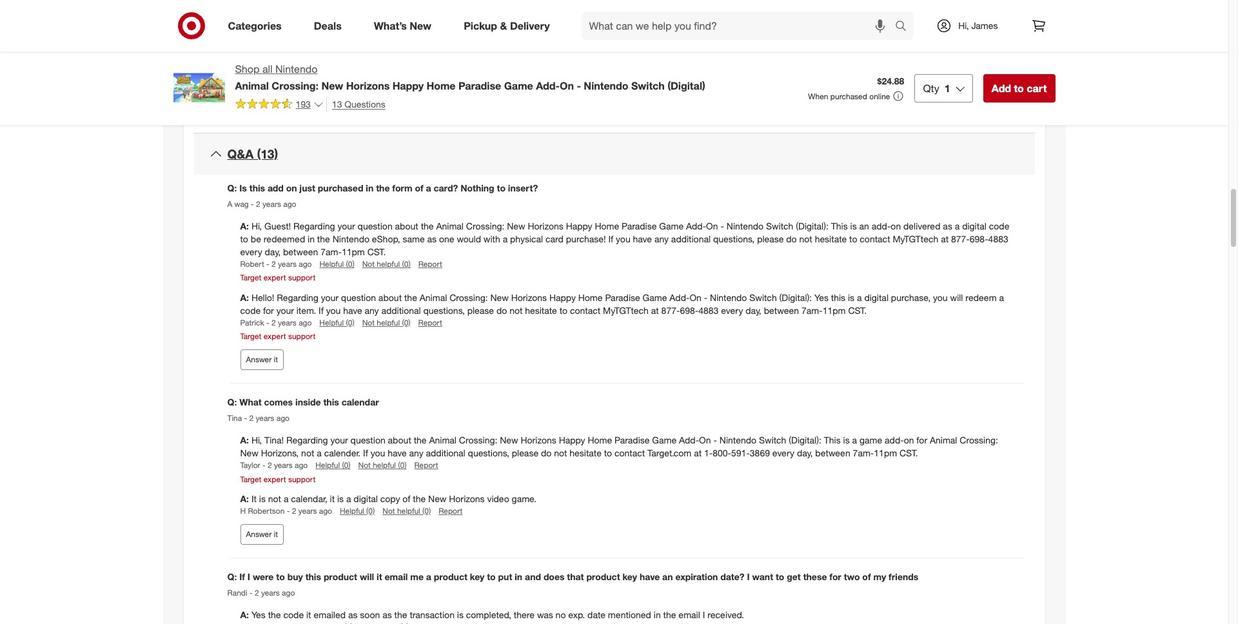 Task type: describe. For each thing, give the bounding box(es) containing it.
cart
[[1027, 82, 1047, 95]]

helpful  (0) for in
[[320, 260, 355, 269]]

expiration
[[676, 572, 718, 582]]

- inside q: what comes inside this calendar tina - 2 years ago
[[244, 414, 247, 423]]

would
[[457, 234, 481, 245]]

3 product from the left
[[587, 572, 620, 582]]

1 vertical spatial yes
[[252, 610, 266, 621]]

at inside hi, tina! regarding your question about the animal crossing: new horizons happy home paradise game add-on - nintendo switch (digital): this is a game add-on for animal crossing: new horizons, not a calender. if you have any additional questions, please do not hesitate to contact target.com at 1-800-591-3869 every day, between 7am-11pm cst.
[[694, 448, 702, 459]]

2 right patrick on the left bottom of the page
[[272, 318, 276, 327]]

2 horizontal spatial online
[[870, 92, 891, 101]]

7am- inside the hello! regarding your question about the animal crossing: new horizons happy home paradise game add-on - nintendo switch (digital): yes this is a digital purchase, you will redeem a code for your item. if you have any additional questions, please do not hesitate to contact mytgttech at 877-698-4883 every day, between 7am-11pm cst.
[[802, 305, 823, 316]]

it down patrick - 2 years ago
[[274, 355, 278, 364]]

1 horizontal spatial purchased
[[831, 92, 868, 101]]

q: for q: is this add on just purchased in the form of a card? nothing to insert?
[[227, 182, 237, 193]]

(digital): inside the hello! regarding your question about the animal crossing: new horizons happy home paradise game add-on - nintendo switch (digital): yes this is a digital purchase, you will redeem a code for your item. if you have any additional questions, please do not hesitate to contact mytgttech at 877-698-4883 every day, between 7am-11pm cst.
[[780, 292, 812, 303]]

shop
[[235, 63, 260, 75]]

helpful  (0) for if
[[320, 318, 355, 327]]

hi, guest! regarding your question about the animal crossing: new horizons happy home paradise game add-on - nintendo switch (digital): this is an add-on delivered as a digital code to be redeemed in the nintendo eshop, same as one would with a physical card purchase! if you have any additional questions, please do not hesitate to contact mytgttech at 877-698-4883 every day, between 7am-11pm cst.
[[240, 221, 1010, 258]]

about inside the hello! regarding your question about the animal crossing: new horizons happy home paradise game add-on - nintendo switch (digital): yes this is a digital purchase, you will redeem a code for your item. if you have any additional questions, please do not hesitate to contact mytgttech at 877-698-4883 every day, between 7am-11pm cst.
[[379, 292, 402, 303]]

categories link
[[217, 12, 298, 40]]

a right delivered
[[955, 221, 960, 232]]

same
[[403, 234, 425, 245]]

happy inside shop all nintendo animal crossing: new horizons happy home paradise game add-on - nintendo switch (digital)
[[393, 79, 424, 92]]

new inside shop all nintendo animal crossing: new horizons happy home paradise game add-on - nintendo switch (digital)
[[322, 79, 343, 92]]

a: for hi, guest! regarding your question about the animal crossing: new horizons happy home paradise game add-on - nintendo switch (digital): this is an add-on delivered as a digital code to be redeemed in the nintendo eshop, same as one would with a physical card purchase! if you have any additional questions, please do not hesitate to contact mytgttech at 877-698-4883 every day, between 7am-11pm cst.
[[240, 221, 252, 232]]

paradise inside hi, guest! regarding your question about the animal crossing: new horizons happy home paradise game add-on - nintendo switch (digital): this is an add-on delivered as a digital code to be redeemed in the nintendo eshop, same as one would with a physical card purchase! if you have any additional questions, please do not hesitate to contact mytgttech at 877-698-4883 every day, between 7am-11pm cst.
[[622, 221, 657, 232]]

h robertson - 2 years ago
[[240, 506, 332, 516]]

between inside hi, tina! regarding your question about the animal crossing: new horizons happy home paradise game add-on - nintendo switch (digital): this is a game add-on for animal crossing: new horizons, not a calender. if you have any additional questions, please do not hesitate to contact target.com at 1-800-591-3869 every day, between 7am-11pm cst.
[[816, 448, 851, 459]]

animal inside shop all nintendo animal crossing: new horizons happy home paradise game add-on - nintendo switch (digital)
[[235, 79, 269, 92]]

target for hi, tina! regarding your question about the animal crossing: new horizons happy home paradise game add-on - nintendo switch (digital): this is a game add-on for animal crossing: new horizons, not a calender. if you have any additional questions, please do not hesitate to contact target.com at 1-800-591-3869 every day, between 7am-11pm cst.
[[240, 475, 261, 484]]

animal inside the hello! regarding your question about the animal crossing: new horizons happy home paradise game add-on - nintendo switch (digital): yes this is a digital purchase, you will redeem a code for your item. if you have any additional questions, please do not hesitate to contact mytgttech at 877-698-4883 every day, between 7am-11pm cst.
[[420, 292, 447, 303]]

193 link
[[235, 97, 324, 113]]

helpful  (0) down "a: it is not a calendar, it is a digital copy of the new horizons video game."
[[340, 506, 375, 516]]

q: if i were to buy this product will it email me a product key to put in and does that product key have an expiration date? i want to get these for two of my friends randi - 2 years ago
[[227, 572, 919, 598]]

on inside shop all nintendo animal crossing: new horizons happy home paradise game add-on - nintendo switch (digital)
[[560, 79, 574, 92]]

form
[[392, 182, 413, 193]]

target expert support for be
[[240, 273, 316, 283]]

not helpful  (0) for eshop,
[[362, 260, 411, 269]]

digital inside the hello! regarding your question about the animal crossing: new horizons happy home paradise game add-on - nintendo switch (digital): yes this is a digital purchase, you will redeem a code for your item. if you have any additional questions, please do not hesitate to contact mytgttech at 877-698-4883 every day, between 7am-11pm cst.
[[865, 292, 889, 303]]

support for redeemed
[[288, 273, 316, 283]]

hi, for hi, tina! regarding your question about the animal crossing: new horizons happy home paradise game add-on - nintendo switch (digital): this is a game add-on for animal crossing: new horizons, not a calender. if you have any additional questions, please do not hesitate to contact target.com at 1-800-591-3869 every day, between 7am-11pm cst.
[[252, 435, 262, 446]]

game inside shop all nintendo animal crossing: new horizons happy home paradise game add-on - nintendo switch (digital)
[[504, 79, 533, 92]]

2 vertical spatial digital
[[354, 493, 378, 504]]

my
[[874, 572, 887, 582]]

$24.88
[[878, 75, 905, 86]]

buy
[[288, 572, 303, 582]]

and inside the *any nintendo switch online membership (sold separately) and nintendo account required for online features. internet access required for online features.
[[877, 6, 892, 17]]

emailed
[[314, 610, 346, 621]]

not for have
[[362, 318, 375, 327]]

as left one
[[427, 234, 437, 245]]

193
[[296, 99, 311, 110]]

2 down horizons,
[[268, 461, 272, 471]]

cst. inside the hello! regarding your question about the animal crossing: new horizons happy home paradise game add-on - nintendo switch (digital): yes this is a digital purchase, you will redeem a code for your item. if you have any additional questions, please do not hesitate to contact mytgttech at 877-698-4883 every day, between 7am-11pm cst.
[[849, 305, 867, 316]]

hi, for hi, guest! regarding your question about the animal crossing: new horizons happy home paradise game add-on - nintendo switch (digital): this is an add-on delivered as a digital code to be redeemed in the nintendo eshop, same as one would with a physical card purchase! if you have any additional questions, please do not hesitate to contact mytgttech at 877-698-4883 every day, between 7am-11pm cst.
[[252, 221, 262, 232]]

ago down horizons,
[[295, 461, 308, 471]]

crossing: inside the hello! regarding your question about the animal crossing: new horizons happy home paradise game add-on - nintendo switch (digital): yes this is a digital purchase, you will redeem a code for your item. if you have any additional questions, please do not hesitate to contact mytgttech at 877-698-4883 every day, between 7am-11pm cst.
[[450, 292, 488, 303]]

soon
[[360, 610, 380, 621]]

a: for hello! regarding your question about the animal crossing: new horizons happy home paradise game add-on - nintendo switch (digital): yes this is a digital purchase, you will redeem a code for your item. if you have any additional questions, please do not hesitate to contact mytgttech at 877-698-4883 every day, between 7am-11pm cst.
[[240, 292, 252, 303]]

not helpful  (0) for any
[[362, 318, 411, 327]]

2 horizontal spatial i
[[747, 572, 750, 582]]

not helpful  (0) for have
[[358, 461, 407, 471]]

home inside shop all nintendo animal crossing: new horizons happy home paradise game add-on - nintendo switch (digital)
[[427, 79, 456, 92]]

1 horizontal spatial email
[[679, 610, 701, 621]]

nintendo inside hi, tina! regarding your question about the animal crossing: new horizons happy home paradise game add-on - nintendo switch (digital): this is a game add-on for animal crossing: new horizons, not a calender. if you have any additional questions, please do not hesitate to contact target.com at 1-800-591-3869 every day, between 7am-11pm cst.
[[720, 435, 757, 446]]

report button for questions,
[[418, 317, 442, 328]]

what's new
[[374, 19, 432, 32]]

years down redeemed
[[278, 260, 297, 269]]

a: for hi, tina! regarding your question about the animal crossing: new horizons happy home paradise game add-on - nintendo switch (digital): this is a game add-on for animal crossing: new horizons, not a calender. if you have any additional questions, please do not hesitate to contact target.com at 1-800-591-3869 every day, between 7am-11pm cst.
[[240, 435, 252, 446]]

target for hello! regarding your question about the animal crossing: new horizons happy home paradise game add-on - nintendo switch (digital): yes this is a digital purchase, you will redeem a code for your item. if you have any additional questions, please do not hesitate to contact mytgttech at 877-698-4883 every day, between 7am-11pm cst.
[[240, 331, 261, 341]]

What can we help you find? suggestions appear below search field
[[582, 12, 899, 40]]

search
[[890, 20, 921, 33]]

13
[[332, 99, 342, 110]]

taylor - 2 years ago
[[240, 461, 308, 471]]

redeem
[[966, 292, 997, 303]]

happy inside hi, tina! regarding your question about the animal crossing: new horizons happy home paradise game add-on - nintendo switch (digital): this is a game add-on for animal crossing: new horizons, not a calender. if you have any additional questions, please do not hesitate to contact target.com at 1-800-591-3869 every day, between 7am-11pm cst.
[[559, 435, 586, 446]]

between inside hi, guest! regarding your question about the animal crossing: new horizons happy home paradise game add-on - nintendo switch (digital): this is an add-on delivered as a digital code to be redeemed in the nintendo eshop, same as one would with a physical card purchase! if you have any additional questions, please do not hesitate to contact mytgttech at 877-698-4883 every day, between 7am-11pm cst.
[[283, 247, 318, 258]]

new up 'taylor'
[[240, 448, 259, 459]]

years inside q: if i were to buy this product will it email me a product key to put in and does that product key have an expiration date? i want to get these for two of my friends randi - 2 years ago
[[261, 589, 280, 598]]

regarding for add
[[294, 221, 335, 232]]

every inside the hello! regarding your question about the animal crossing: new horizons happy home paradise game add-on - nintendo switch (digital): yes this is a digital purchase, you will redeem a code for your item. if you have any additional questions, please do not hesitate to contact mytgttech at 877-698-4883 every day, between 7am-11pm cst.
[[721, 305, 743, 316]]

if inside q: if i were to buy this product will it email me a product key to put in and does that product key have an expiration date? i want to get these for two of my friends randi - 2 years ago
[[239, 572, 245, 582]]

every inside hi, tina! regarding your question about the animal crossing: new horizons happy home paradise game add-on - nintendo switch (digital): this is a game add-on for animal crossing: new horizons, not a calender. if you have any additional questions, please do not hesitate to contact target.com at 1-800-591-3869 every day, between 7am-11pm cst.
[[773, 448, 795, 459]]

were
[[253, 572, 274, 582]]

new inside the hello! regarding your question about the animal crossing: new horizons happy home paradise game add-on - nintendo switch (digital): yes this is a digital purchase, you will redeem a code for your item. if you have any additional questions, please do not hesitate to contact mytgttech at 877-698-4883 every day, between 7am-11pm cst.
[[491, 292, 509, 303]]

two
[[844, 572, 860, 582]]

eshop,
[[372, 234, 400, 245]]

delivered
[[904, 221, 941, 232]]

0 vertical spatial required
[[971, 6, 1004, 17]]

on inside hi, guest! regarding your question about the animal crossing: new horizons happy home paradise game add-on - nintendo switch (digital): this is an add-on delivered as a digital code to be redeemed in the nintendo eshop, same as one would with a physical card purchase! if you have any additional questions, please do not hesitate to contact mytgttech at 877-698-4883 every day, between 7am-11pm cst.
[[707, 221, 718, 232]]

not inside the hello! regarding your question about the animal crossing: new horizons happy home paradise game add-on - nintendo switch (digital): yes this is a digital purchase, you will redeem a code for your item. if you have any additional questions, please do not hesitate to contact mytgttech at 877-698-4883 every day, between 7am-11pm cst.
[[510, 305, 523, 316]]

be
[[251, 234, 261, 245]]

day, inside hi, tina! regarding your question about the animal crossing: new horizons happy home paradise game add-on - nintendo switch (digital): this is a game add-on for animal crossing: new horizons, not a calender. if you have any additional questions, please do not hesitate to contact target.com at 1-800-591-3869 every day, between 7am-11pm cst.
[[797, 448, 813, 459]]

(sold
[[809, 6, 828, 17]]

day, inside hi, guest! regarding your question about the animal crossing: new horizons happy home paradise game add-on - nintendo switch (digital): this is an add-on delivered as a digital code to be redeemed in the nintendo eshop, same as one would with a physical card purchase! if you have any additional questions, please do not hesitate to contact mytgttech at 877-698-4883 every day, between 7am-11pm cst.
[[265, 247, 281, 258]]

4 a: from the top
[[240, 493, 249, 504]]

you right purchase,
[[934, 292, 948, 303]]

a left game
[[853, 435, 857, 446]]

any inside hi, guest! regarding your question about the animal crossing: new horizons happy home paradise game add-on - nintendo switch (digital): this is an add-on delivered as a digital code to be redeemed in the nintendo eshop, same as one would with a physical card purchase! if you have any additional questions, please do not hesitate to contact mytgttech at 877-698-4883 every day, between 7am-11pm cst.
[[655, 234, 669, 245]]

horizons inside hi, tina! regarding your question about the animal crossing: new horizons happy home paradise game add-on - nintendo switch (digital): this is a game add-on for animal crossing: new horizons, not a calender. if you have any additional questions, please do not hesitate to contact target.com at 1-800-591-3869 every day, between 7am-11pm cst.
[[521, 435, 557, 446]]

hello! regarding your question about the animal crossing: new horizons happy home paradise game add-on - nintendo switch (digital): yes this is a digital purchase, you will redeem a code for your item. if you have any additional questions, please do not hesitate to contact mytgttech at 877-698-4883 every day, between 7am-11pm cst.
[[240, 292, 1005, 316]]

delivery
[[510, 19, 550, 32]]

new right what's
[[410, 19, 432, 32]]

redeemed
[[264, 234, 305, 245]]

switch inside hi, tina! regarding your question about the animal crossing: new horizons happy home paradise game add-on - nintendo switch (digital): this is a game add-on for animal crossing: new horizons, not a calender. if you have any additional questions, please do not hesitate to contact target.com at 1-800-591-3869 every day, between 7am-11pm cst.
[[759, 435, 787, 446]]

was
[[537, 610, 553, 621]]

cst. inside hi, guest! regarding your question about the animal crossing: new horizons happy home paradise game add-on - nintendo switch (digital): this is an add-on delivered as a digital code to be redeemed in the nintendo eshop, same as one would with a physical card purchase! if you have any additional questions, please do not hesitate to contact mytgttech at 877-698-4883 every day, between 7am-11pm cst.
[[368, 247, 386, 258]]

date?
[[721, 572, 745, 582]]

q: for q: if i were to buy this product will it email me a product key to put in and does that product key have an expiration date? i want to get these for two of my friends
[[227, 572, 237, 582]]

add
[[992, 82, 1012, 95]]

0 vertical spatial hi,
[[959, 20, 969, 31]]

game
[[860, 435, 883, 446]]

add- inside hi, tina! regarding your question about the animal crossing: new horizons happy home paradise game add-on - nintendo switch (digital): this is a game add-on for animal crossing: new horizons, not a calender. if you have any additional questions, please do not hesitate to contact target.com at 1-800-591-3869 every day, between 7am-11pm cst.
[[885, 435, 904, 446]]

patrick
[[240, 318, 264, 327]]

internet
[[700, 19, 732, 30]]

will inside q: if i were to buy this product will it email me a product key to put in and does that product key have an expiration date? i want to get these for two of my friends randi - 2 years ago
[[360, 572, 374, 582]]

mytgttech inside hi, guest! regarding your question about the animal crossing: new horizons happy home paradise game add-on - nintendo switch (digital): this is an add-on delivered as a digital code to be redeemed in the nintendo eshop, same as one would with a physical card purchase! if you have any additional questions, please do not hesitate to contact mytgttech at 877-698-4883 every day, between 7am-11pm cst.
[[893, 234, 939, 245]]

hello!
[[252, 292, 274, 303]]

do inside the hello! regarding your question about the animal crossing: new horizons happy home paradise game add-on - nintendo switch (digital): yes this is a digital purchase, you will redeem a code for your item. if you have any additional questions, please do not hesitate to contact mytgttech at 877-698-4883 every day, between 7am-11pm cst.
[[497, 305, 507, 316]]

years inside q: is this add on just purchased in the form of a card? nothing to insert? a wag - 2 years ago
[[263, 199, 281, 209]]

james
[[972, 20, 998, 31]]

for inside the hello! regarding your question about the animal crossing: new horizons happy home paradise game add-on - nintendo switch (digital): yes this is a digital purchase, you will redeem a code for your item. if you have any additional questions, please do not hesitate to contact mytgttech at 877-698-4883 every day, between 7am-11pm cst.
[[263, 305, 274, 316]]

years down item.
[[278, 318, 297, 327]]

new right copy
[[428, 493, 447, 504]]

helpful  (0) button for in
[[320, 259, 355, 270]]

13 questions
[[332, 99, 386, 110]]

mentioned
[[608, 610, 652, 621]]

to inside the hello! regarding your question about the animal crossing: new horizons happy home paradise game add-on - nintendo switch (digital): yes this is a digital purchase, you will redeem a code for your item. if you have any additional questions, please do not hesitate to contact mytgttech at 877-698-4883 every day, between 7am-11pm cst.
[[560, 305, 568, 316]]

received.
[[708, 610, 744, 621]]

horizons inside shop all nintendo animal crossing: new horizons happy home paradise game add-on - nintendo switch (digital)
[[346, 79, 390, 92]]

877- inside the hello! regarding your question about the animal crossing: new horizons happy home paradise game add-on - nintendo switch (digital): yes this is a digital purchase, you will redeem a code for your item. if you have any additional questions, please do not hesitate to contact mytgttech at 877-698-4883 every day, between 7am-11pm cst.
[[662, 305, 680, 316]]

2 right robert at left
[[272, 260, 276, 269]]

deals link
[[303, 12, 358, 40]]

for inside hi, tina! regarding your question about the animal crossing: new horizons happy home paradise game add-on - nintendo switch (digital): this is a game add-on for animal crossing: new horizons, not a calender. if you have any additional questions, please do not hesitate to contact target.com at 1-800-591-3869 every day, between 7am-11pm cst.
[[917, 435, 928, 446]]

11pm inside the hello! regarding your question about the animal crossing: new horizons happy home paradise game add-on - nintendo switch (digital): yes this is a digital purchase, you will redeem a code for your item. if you have any additional questions, please do not hesitate to contact mytgttech at 877-698-4883 every day, between 7am-11pm cst.
[[823, 305, 846, 316]]

for inside q: if i were to buy this product will it email me a product key to put in and does that product key have an expiration date? i want to get these for two of my friends randi - 2 years ago
[[830, 572, 842, 582]]

on inside hi, guest! regarding your question about the animal crossing: new horizons happy home paradise game add-on - nintendo switch (digital): this is an add-on delivered as a digital code to be redeemed in the nintendo eshop, same as one would with a physical card purchase! if you have any additional questions, please do not hesitate to contact mytgttech at 877-698-4883 every day, between 7am-11pm cst.
[[891, 221, 901, 232]]

at inside hi, guest! regarding your question about the animal crossing: new horizons happy home paradise game add-on - nintendo switch (digital): this is an add-on delivered as a digital code to be redeemed in the nintendo eshop, same as one would with a physical card purchase! if you have any additional questions, please do not hesitate to contact mytgttech at 877-698-4883 every day, between 7am-11pm cst.
[[941, 234, 949, 245]]

randi
[[227, 589, 248, 598]]

completed,
[[466, 610, 512, 621]]

robert - 2 years ago
[[240, 260, 312, 269]]

card
[[546, 234, 564, 245]]

purchased inside q: is this add on just purchased in the form of a card? nothing to insert? a wag - 2 years ago
[[318, 182, 364, 193]]

is
[[239, 182, 247, 193]]

when purchased online
[[809, 92, 891, 101]]

get
[[787, 572, 801, 582]]

*any
[[636, 6, 655, 17]]

1 key from the left
[[470, 572, 485, 582]]

for right account
[[1007, 6, 1018, 17]]

&
[[500, 19, 507, 32]]

helpful for eshop,
[[377, 260, 400, 269]]

purchase,
[[892, 292, 931, 303]]

report button for as
[[419, 259, 442, 270]]

physical
[[510, 234, 543, 245]]

switch inside the *any nintendo switch online membership (sold separately) and nintendo account required for online features. internet access required for online features.
[[697, 6, 724, 17]]

answer it for it is not a calendar, it is a digital copy of the new horizons video game.
[[246, 530, 278, 539]]

robertson
[[248, 506, 285, 516]]

game inside hi, guest! regarding your question about the animal crossing: new horizons happy home paradise game add-on - nintendo switch (digital): this is an add-on delivered as a digital code to be redeemed in the nintendo eshop, same as one would with a physical card purchase! if you have any additional questions, please do not hesitate to contact mytgttech at 877-698-4883 every day, between 7am-11pm cst.
[[660, 221, 684, 232]]

game inside hi, tina! regarding your question about the animal crossing: new horizons happy home paradise game add-on - nintendo switch (digital): this is a game add-on for animal crossing: new horizons, not a calender. if you have any additional questions, please do not hesitate to contact target.com at 1-800-591-3869 every day, between 7am-11pm cst.
[[652, 435, 677, 446]]

698- inside hi, guest! regarding your question about the animal crossing: new horizons happy home paradise game add-on - nintendo switch (digital): this is an add-on delivered as a digital code to be redeemed in the nintendo eshop, same as one would with a physical card purchase! if you have any additional questions, please do not hesitate to contact mytgttech at 877-698-4883 every day, between 7am-11pm cst.
[[970, 234, 989, 245]]

not helpful  (0) button for have
[[358, 460, 407, 471]]

report for as
[[419, 260, 442, 269]]

as left "soon"
[[348, 610, 358, 621]]

1 vertical spatial required
[[765, 19, 799, 30]]

2 product from the left
[[434, 572, 468, 582]]

have inside hi, guest! regarding your question about the animal crossing: new horizons happy home paradise game add-on - nintendo switch (digital): this is an add-on delivered as a digital code to be redeemed in the nintendo eshop, same as one would with a physical card purchase! if you have any additional questions, please do not hesitate to contact mytgttech at 877-698-4883 every day, between 7am-11pm cst.
[[633, 234, 652, 245]]

deals
[[314, 19, 342, 32]]

add to cart
[[992, 82, 1047, 95]]

q&a (13) button
[[194, 133, 1035, 175]]

animal inside hi, guest! regarding your question about the animal crossing: new horizons happy home paradise game add-on - nintendo switch (digital): this is an add-on delivered as a digital code to be redeemed in the nintendo eshop, same as one would with a physical card purchase! if you have any additional questions, please do not hesitate to contact mytgttech at 877-698-4883 every day, between 7am-11pm cst.
[[436, 221, 464, 232]]

home inside hi, guest! regarding your question about the animal crossing: new horizons happy home paradise game add-on - nintendo switch (digital): this is an add-on delivered as a digital code to be redeemed in the nintendo eshop, same as one would with a physical card purchase! if you have any additional questions, please do not hesitate to contact mytgttech at 877-698-4883 every day, between 7am-11pm cst.
[[595, 221, 620, 232]]

copy
[[381, 493, 400, 504]]

exp.
[[569, 610, 585, 621]]

ago down "calendar,"
[[319, 506, 332, 516]]

q: for q: what comes inside this calendar
[[227, 397, 237, 408]]

ago down item.
[[299, 318, 312, 327]]

a right "calendar,"
[[346, 493, 351, 504]]

search button
[[890, 12, 921, 43]]

contact inside hi, tina! regarding your question about the animal crossing: new horizons happy home paradise game add-on - nintendo switch (digital): this is a game add-on for animal crossing: new horizons, not a calender. if you have any additional questions, please do not hesitate to contact target.com at 1-800-591-3869 every day, between 7am-11pm cst.
[[615, 448, 645, 459]]

support for item.
[[288, 331, 316, 341]]

q: is this add on just purchased in the form of a card? nothing to insert? a wag - 2 years ago
[[227, 182, 538, 209]]

questions, inside hi, tina! regarding your question about the animal crossing: new horizons happy home paradise game add-on - nintendo switch (digital): this is a game add-on for animal crossing: new horizons, not a calender. if you have any additional questions, please do not hesitate to contact target.com at 1-800-591-3869 every day, between 7am-11pm cst.
[[468, 448, 510, 459]]

guest!
[[265, 221, 291, 232]]

to inside add to cart button
[[1015, 82, 1024, 95]]

categories
[[228, 19, 282, 32]]

it left emailed
[[306, 610, 311, 621]]

contact inside hi, guest! regarding your question about the animal crossing: new horizons happy home paradise game add-on - nintendo switch (digital): this is an add-on delivered as a digital code to be redeemed in the nintendo eshop, same as one would with a physical card purchase! if you have any additional questions, please do not hesitate to contact mytgttech at 877-698-4883 every day, between 7am-11pm cst.
[[860, 234, 891, 245]]

a left purchase,
[[857, 292, 862, 303]]

home inside hi, tina! regarding your question about the animal crossing: new horizons happy home paradise game add-on - nintendo switch (digital): this is a game add-on for animal crossing: new horizons, not a calender. if you have any additional questions, please do not hesitate to contact target.com at 1-800-591-3869 every day, between 7am-11pm cst.
[[588, 435, 612, 446]]

insert?
[[508, 182, 538, 193]]

calendar
[[342, 397, 379, 408]]

2 vertical spatial code
[[283, 610, 304, 621]]

answer it button for it is not a calendar, it is a digital copy of the new horizons video game.
[[240, 524, 284, 545]]

pickup
[[464, 19, 497, 32]]

if inside the hello! regarding your question about the animal crossing: new horizons happy home paradise game add-on - nintendo switch (digital): yes this is a digital purchase, you will redeem a code for your item. if you have any additional questions, please do not hesitate to contact mytgttech at 877-698-4883 every day, between 7am-11pm cst.
[[319, 305, 324, 316]]

0 horizontal spatial i
[[248, 572, 250, 582]]

2 down "calendar,"
[[292, 506, 296, 516]]

add
[[268, 182, 284, 193]]

a up the h robertson - 2 years ago
[[284, 493, 289, 504]]

it down robertson
[[274, 530, 278, 539]]

additional inside the hello! regarding your question about the animal crossing: new horizons happy home paradise game add-on - nintendo switch (digital): yes this is a digital purchase, you will redeem a code for your item. if you have any additional questions, please do not hesitate to contact mytgttech at 877-698-4883 every day, between 7am-11pm cst.
[[382, 305, 421, 316]]

years down "calendar,"
[[298, 506, 317, 516]]

qty 1
[[923, 82, 951, 95]]

helpful for in
[[320, 260, 344, 269]]

if inside hi, guest! regarding your question about the animal crossing: new horizons happy home paradise game add-on - nintendo switch (digital): this is an add-on delivered as a digital code to be redeemed in the nintendo eshop, same as one would with a physical card purchase! if you have any additional questions, please do not hesitate to contact mytgttech at 877-698-4883 every day, between 7am-11pm cst.
[[609, 234, 614, 245]]

patrick - 2 years ago
[[240, 318, 312, 327]]

for down '(sold'
[[801, 19, 812, 30]]

698- inside the hello! regarding your question about the animal crossing: new horizons happy home paradise game add-on - nintendo switch (digital): yes this is a digital purchase, you will redeem a code for your item. if you have any additional questions, please do not hesitate to contact mytgttech at 877-698-4883 every day, between 7am-11pm cst.
[[680, 305, 699, 316]]

questions
[[345, 99, 386, 110]]

ago down redeemed
[[299, 260, 312, 269]]

new up video
[[500, 435, 518, 446]]

shop all nintendo animal crossing: new horizons happy home paradise game add-on - nintendo switch (digital)
[[235, 63, 706, 92]]

4883 inside hi, guest! regarding your question about the animal crossing: new horizons happy home paradise game add-on - nintendo switch (digital): this is an add-on delivered as a digital code to be redeemed in the nintendo eshop, same as one would with a physical card purchase! if you have any additional questions, please do not hesitate to contact mytgttech at 877-698-4883 every day, between 7am-11pm cst.
[[989, 234, 1009, 245]]

regarding inside the hello! regarding your question about the animal crossing: new horizons happy home paradise game add-on - nintendo switch (digital): yes this is a digital purchase, you will redeem a code for your item. if you have any additional questions, please do not hesitate to contact mytgttech at 877-698-4883 every day, between 7am-11pm cst.
[[277, 292, 319, 303]]

horizons left video
[[449, 493, 485, 504]]

q: what comes inside this calendar tina - 2 years ago
[[227, 397, 379, 423]]

one
[[439, 234, 455, 245]]

1 product from the left
[[324, 572, 357, 582]]

is inside hi, tina! regarding your question about the animal crossing: new horizons happy home paradise game add-on - nintendo switch (digital): this is a game add-on for animal crossing: new horizons, not a calender. if you have any additional questions, please do not hesitate to contact target.com at 1-800-591-3869 every day, between 7am-11pm cst.
[[844, 435, 850, 446]]

hi, james
[[959, 20, 998, 31]]

to inside hi, tina! regarding your question about the animal crossing: new horizons happy home paradise game add-on - nintendo switch (digital): this is a game add-on for animal crossing: new horizons, not a calender. if you have any additional questions, please do not hesitate to contact target.com at 1-800-591-3869 every day, between 7am-11pm cst.
[[604, 448, 612, 459]]

in right mentioned
[[654, 610, 661, 621]]

7am- inside hi, guest! regarding your question about the animal crossing: new horizons happy home paradise game add-on - nintendo switch (digital): this is an add-on delivered as a digital code to be redeemed in the nintendo eshop, same as one would with a physical card purchase! if you have any additional questions, please do not hesitate to contact mytgttech at 877-698-4883 every day, between 7am-11pm cst.
[[321, 247, 342, 258]]

nothing
[[461, 182, 495, 193]]

2 inside q: what comes inside this calendar tina - 2 years ago
[[249, 414, 254, 423]]



Task type: locate. For each thing, give the bounding box(es) containing it.
switch inside hi, guest! regarding your question about the animal crossing: new horizons happy home paradise game add-on - nintendo switch (digital): this is an add-on delivered as a digital code to be redeemed in the nintendo eshop, same as one would with a physical card purchase! if you have any additional questions, please do not hesitate to contact mytgttech at 877-698-4883 every day, between 7am-11pm cst.
[[766, 221, 794, 232]]

questions, inside hi, guest! regarding your question about the animal crossing: new horizons happy home paradise game add-on - nintendo switch (digital): this is an add-on delivered as a digital code to be redeemed in the nintendo eshop, same as one would with a physical card purchase! if you have any additional questions, please do not hesitate to contact mytgttech at 877-698-4883 every day, between 7am-11pm cst.
[[714, 234, 755, 245]]

1 features. from the left
[[663, 19, 698, 30]]

1 vertical spatial hi,
[[252, 221, 262, 232]]

paradise inside shop all nintendo animal crossing: new horizons happy home paradise game add-on - nintendo switch (digital)
[[459, 79, 501, 92]]

a inside q: is this add on just purchased in the form of a card? nothing to insert? a wag - 2 years ago
[[426, 182, 431, 193]]

tina
[[227, 414, 242, 423]]

required down membership
[[765, 19, 799, 30]]

email
[[385, 572, 408, 582], [679, 610, 701, 621]]

calendar,
[[291, 493, 328, 504]]

helpful  (0) button down "a: it is not a calendar, it is a digital copy of the new horizons video game."
[[340, 506, 375, 517]]

card?
[[434, 182, 458, 193]]

1 horizontal spatial features.
[[841, 19, 876, 30]]

helpful right patrick - 2 years ago
[[320, 318, 344, 327]]

(digital): inside hi, guest! regarding your question about the animal crossing: new horizons happy home paradise game add-on - nintendo switch (digital): this is an add-on delivered as a digital code to be redeemed in the nintendo eshop, same as one would with a physical card purchase! if you have any additional questions, please do not hesitate to contact mytgttech at 877-698-4883 every day, between 7am-11pm cst.
[[796, 221, 829, 232]]

0 horizontal spatial email
[[385, 572, 408, 582]]

this inside hi, tina! regarding your question about the animal crossing: new horizons happy home paradise game add-on - nintendo switch (digital): this is a game add-on for animal crossing: new horizons, not a calender. if you have any additional questions, please do not hesitate to contact target.com at 1-800-591-3869 every day, between 7am-11pm cst.
[[824, 435, 841, 446]]

2 horizontal spatial day,
[[797, 448, 813, 459]]

have up copy
[[388, 448, 407, 459]]

2 answer it from the top
[[246, 530, 278, 539]]

1 answer it from the top
[[246, 355, 278, 364]]

q: inside q: is this add on just purchased in the form of a card? nothing to insert? a wag - 2 years ago
[[227, 182, 237, 193]]

a right "with"
[[503, 234, 508, 245]]

this inside the hello! regarding your question about the animal crossing: new horizons happy home paradise game add-on - nintendo switch (digital): yes this is a digital purchase, you will redeem a code for your item. if you have any additional questions, please do not hesitate to contact mytgttech at 877-698-4883 every day, between 7am-11pm cst.
[[831, 292, 846, 303]]

taylor
[[240, 461, 260, 471]]

1 expert from the top
[[264, 273, 286, 283]]

1 horizontal spatial 4883
[[989, 234, 1009, 245]]

hi, inside hi, guest! regarding your question about the animal crossing: new horizons happy home paradise game add-on - nintendo switch (digital): this is an add-on delivered as a digital code to be redeemed in the nintendo eshop, same as one would with a physical card purchase! if you have any additional questions, please do not hesitate to contact mytgttech at 877-698-4883 every day, between 7am-11pm cst.
[[252, 221, 262, 232]]

1 vertical spatial any
[[365, 305, 379, 316]]

1 vertical spatial answer it
[[246, 530, 278, 539]]

for down hello!
[[263, 305, 274, 316]]

for right game
[[917, 435, 928, 446]]

helpful  (0) button for calender.
[[316, 460, 351, 471]]

2 features. from the left
[[841, 19, 876, 30]]

answer it for hello! regarding your question about the animal crossing: new horizons happy home paradise game add-on - nintendo switch (digital): yes this is a digital purchase, you will redeem a code for your item. if you have any additional questions, please do not hesitate to contact mytgttech at 877-698-4883 every day, between 7am-11pm cst.
[[246, 355, 278, 364]]

0 vertical spatial and
[[877, 6, 892, 17]]

code
[[989, 221, 1010, 232], [240, 305, 261, 316], [283, 610, 304, 621]]

- inside q: if i were to buy this product will it email me a product key to put in and does that product key have an expiration date? i want to get these for two of my friends randi - 2 years ago
[[250, 589, 253, 598]]

transaction
[[410, 610, 455, 621]]

just
[[300, 182, 315, 193]]

a
[[426, 182, 431, 193], [955, 221, 960, 232], [503, 234, 508, 245], [857, 292, 862, 303], [1000, 292, 1005, 303], [853, 435, 857, 446], [317, 448, 322, 459], [284, 493, 289, 504], [346, 493, 351, 504], [426, 572, 432, 582]]

add- right game
[[885, 435, 904, 446]]

0 horizontal spatial and
[[525, 572, 541, 582]]

does
[[544, 572, 565, 582]]

cst. inside hi, tina! regarding your question about the animal crossing: new horizons happy home paradise game add-on - nintendo switch (digital): this is a game add-on for animal crossing: new horizons, not a calender. if you have any additional questions, please do not hesitate to contact target.com at 1-800-591-3869 every day, between 7am-11pm cst.
[[900, 448, 919, 459]]

add- inside shop all nintendo animal crossing: new horizons happy home paradise game add-on - nintendo switch (digital)
[[536, 79, 560, 92]]

q:
[[227, 182, 237, 193], [227, 397, 237, 408], [227, 572, 237, 582]]

2 vertical spatial cst.
[[900, 448, 919, 459]]

this for 7am-
[[824, 435, 841, 446]]

answer for it is not a calendar, it is a digital copy of the new horizons video game.
[[246, 530, 272, 539]]

the inside the hello! regarding your question about the animal crossing: new horizons happy home paradise game add-on - nintendo switch (digital): yes this is a digital purchase, you will redeem a code for your item. if you have any additional questions, please do not hesitate to contact mytgttech at 877-698-4883 every day, between 7am-11pm cst.
[[404, 292, 417, 303]]

1 vertical spatial support
[[288, 331, 316, 341]]

0 horizontal spatial mytgttech
[[603, 305, 649, 316]]

if right item.
[[319, 305, 324, 316]]

1 horizontal spatial will
[[951, 292, 964, 303]]

contact inside the hello! regarding your question about the animal crossing: new horizons happy home paradise game add-on - nintendo switch (digital): yes this is a digital purchase, you will redeem a code for your item. if you have any additional questions, please do not hesitate to contact mytgttech at 877-698-4883 every day, between 7am-11pm cst.
[[570, 305, 601, 316]]

it
[[252, 493, 257, 504]]

online down *any
[[636, 19, 661, 30]]

1 vertical spatial additional
[[382, 305, 421, 316]]

of right copy
[[403, 493, 411, 504]]

robert
[[240, 260, 264, 269]]

2 vertical spatial between
[[816, 448, 851, 459]]

there
[[514, 610, 535, 621]]

1 vertical spatial question
[[341, 292, 376, 303]]

hi, tina! regarding your question about the animal crossing: new horizons happy home paradise game add-on - nintendo switch (digital): this is a game add-on for animal crossing: new horizons, not a calender. if you have any additional questions, please do not hesitate to contact target.com at 1-800-591-3869 every day, between 7am-11pm cst.
[[240, 435, 999, 459]]

i left want on the bottom of page
[[747, 572, 750, 582]]

target expert support
[[240, 273, 316, 283], [240, 331, 316, 341], [240, 475, 316, 484]]

a: yes the code it emailed as soon as the transaction is completed, there was no exp. date mentioned in the email i received.
[[240, 610, 744, 621]]

helpful right robert - 2 years ago
[[320, 260, 344, 269]]

0 vertical spatial contact
[[860, 234, 891, 245]]

hesitate inside hi, tina! regarding your question about the animal crossing: new horizons happy home paradise game add-on - nintendo switch (digital): this is a game add-on for animal crossing: new horizons, not a calender. if you have any additional questions, please do not hesitate to contact target.com at 1-800-591-3869 every day, between 7am-11pm cst.
[[570, 448, 602, 459]]

0 vertical spatial (digital):
[[796, 221, 829, 232]]

2 horizontal spatial contact
[[860, 234, 891, 245]]

i left the received.
[[703, 610, 705, 621]]

target down patrick on the left bottom of the page
[[240, 331, 261, 341]]

an left delivered
[[860, 221, 870, 232]]

helpful for any
[[377, 318, 400, 327]]

2 down what
[[249, 414, 254, 423]]

report for additional
[[415, 461, 438, 471]]

additional inside hi, tina! regarding your question about the animal crossing: new horizons happy home paradise game add-on - nintendo switch (digital): this is a game add-on for animal crossing: new horizons, not a calender. if you have any additional questions, please do not hesitate to contact target.com at 1-800-591-3869 every day, between 7am-11pm cst.
[[426, 448, 466, 459]]

it inside q: if i were to buy this product will it email me a product key to put in and does that product key have an expiration date? i want to get these for two of my friends randi - 2 years ago
[[377, 572, 382, 582]]

and left the does on the bottom left of page
[[525, 572, 541, 582]]

0 vertical spatial at
[[941, 234, 949, 245]]

your inside hi, guest! regarding your question about the animal crossing: new horizons happy home paradise game add-on - nintendo switch (digital): this is an add-on delivered as a digital code to be redeemed in the nintendo eshop, same as one would with a physical card purchase! if you have any additional questions, please do not hesitate to contact mytgttech at 877-698-4883 every day, between 7am-11pm cst.
[[338, 221, 355, 232]]

a: up 'be'
[[240, 221, 252, 232]]

0 vertical spatial day,
[[265, 247, 281, 258]]

a: down tina
[[240, 435, 252, 446]]

1 vertical spatial target
[[240, 331, 261, 341]]

put
[[498, 572, 512, 582]]

3 expert from the top
[[264, 475, 286, 484]]

0 horizontal spatial 4883
[[699, 305, 719, 316]]

3 q: from the top
[[227, 572, 237, 582]]

target expert support for not
[[240, 475, 316, 484]]

in inside hi, guest! regarding your question about the animal crossing: new horizons happy home paradise game add-on - nintendo switch (digital): this is an add-on delivered as a digital code to be redeemed in the nintendo eshop, same as one would with a physical card purchase! if you have any additional questions, please do not hesitate to contact mytgttech at 877-698-4883 every day, between 7am-11pm cst.
[[308, 234, 315, 245]]

will
[[951, 292, 964, 303], [360, 572, 374, 582]]

digital left copy
[[354, 493, 378, 504]]

2 vertical spatial target expert support
[[240, 475, 316, 484]]

2 target expert support from the top
[[240, 331, 316, 341]]

0 horizontal spatial of
[[403, 493, 411, 504]]

2 horizontal spatial every
[[773, 448, 795, 459]]

about up copy
[[388, 435, 411, 446]]

1 vertical spatial digital
[[865, 292, 889, 303]]

do inside hi, tina! regarding your question about the animal crossing: new horizons happy home paradise game add-on - nintendo switch (digital): this is a game add-on for animal crossing: new horizons, not a calender. if you have any additional questions, please do not hesitate to contact target.com at 1-800-591-3869 every day, between 7am-11pm cst.
[[541, 448, 552, 459]]

helpful down "a: it is not a calendar, it is a digital copy of the new horizons video game."
[[340, 506, 364, 516]]

1 a: from the top
[[240, 221, 252, 232]]

ago inside q: is this add on just purchased in the form of a card? nothing to insert? a wag - 2 years ago
[[283, 199, 296, 209]]

of
[[415, 182, 424, 193], [403, 493, 411, 504], [863, 572, 871, 582]]

2 vertical spatial do
[[541, 448, 552, 459]]

target expert support down the taylor - 2 years ago
[[240, 475, 316, 484]]

helpful  (0) down calender.
[[316, 461, 351, 471]]

this
[[249, 182, 265, 193], [831, 292, 846, 303], [323, 397, 339, 408], [306, 572, 321, 582]]

expert for your
[[264, 331, 286, 341]]

(digital): for do
[[796, 221, 829, 232]]

in inside q: is this add on just purchased in the form of a card? nothing to insert? a wag - 2 years ago
[[366, 182, 374, 193]]

a left card?
[[426, 182, 431, 193]]

regarding inside hi, guest! regarding your question about the animal crossing: new horizons happy home paradise game add-on - nintendo switch (digital): this is an add-on delivered as a digital code to be redeemed in the nintendo eshop, same as one would with a physical card purchase! if you have any additional questions, please do not hesitate to contact mytgttech at 877-698-4883 every day, between 7am-11pm cst.
[[294, 221, 335, 232]]

support for a
[[288, 475, 316, 484]]

1 answer from the top
[[246, 355, 272, 364]]

product up emailed
[[324, 572, 357, 582]]

have
[[633, 234, 652, 245], [343, 305, 362, 316], [388, 448, 407, 459], [640, 572, 660, 582]]

2 vertical spatial additional
[[426, 448, 466, 459]]

as right "soon"
[[383, 610, 392, 621]]

2 vertical spatial q:
[[227, 572, 237, 582]]

1 vertical spatial cst.
[[849, 305, 867, 316]]

every
[[240, 247, 262, 258], [721, 305, 743, 316], [773, 448, 795, 459]]

a right "me"
[[426, 572, 432, 582]]

0 vertical spatial question
[[358, 221, 393, 232]]

day,
[[265, 247, 281, 258], [746, 305, 762, 316], [797, 448, 813, 459]]

helpful  (0)
[[320, 260, 355, 269], [320, 318, 355, 327], [316, 461, 351, 471], [340, 506, 375, 516]]

2 horizontal spatial 11pm
[[874, 448, 898, 459]]

any inside the hello! regarding your question about the animal crossing: new horizons happy home paradise game add-on - nintendo switch (digital): yes this is a digital purchase, you will redeem a code for your item. if you have any additional questions, please do not hesitate to contact mytgttech at 877-698-4883 every day, between 7am-11pm cst.
[[365, 305, 379, 316]]

helpful  (0) button for if
[[320, 317, 355, 328]]

online
[[636, 19, 661, 30], [815, 19, 839, 30], [870, 92, 891, 101]]

on left just
[[286, 182, 297, 193]]

0 horizontal spatial purchased
[[318, 182, 364, 193]]

between
[[283, 247, 318, 258], [764, 305, 799, 316], [816, 448, 851, 459]]

3 target expert support from the top
[[240, 475, 316, 484]]

1 horizontal spatial every
[[721, 305, 743, 316]]

a right redeem
[[1000, 292, 1005, 303]]

not helpful  (0)
[[362, 260, 411, 269], [362, 318, 411, 327], [358, 461, 407, 471], [383, 506, 431, 516]]

target expert support down robert - 2 years ago
[[240, 273, 316, 283]]

1 horizontal spatial contact
[[615, 448, 645, 459]]

ago down add
[[283, 199, 296, 209]]

1-
[[705, 448, 713, 459]]

1 horizontal spatial code
[[283, 610, 304, 621]]

features. left internet
[[663, 19, 698, 30]]

0 horizontal spatial 698-
[[680, 305, 699, 316]]

0 horizontal spatial product
[[324, 572, 357, 582]]

about for calendar
[[388, 435, 411, 446]]

0 horizontal spatial cst.
[[368, 247, 386, 258]]

0 horizontal spatial additional
[[382, 305, 421, 316]]

2 horizontal spatial digital
[[963, 221, 987, 232]]

2 answer it button from the top
[[240, 524, 284, 545]]

2 horizontal spatial questions,
[[714, 234, 755, 245]]

1 horizontal spatial 877-
[[952, 234, 970, 245]]

email left "me"
[[385, 572, 408, 582]]

0 vertical spatial target expert support
[[240, 273, 316, 283]]

1 horizontal spatial please
[[512, 448, 539, 459]]

please inside the hello! regarding your question about the animal crossing: new horizons happy home paradise game add-on - nintendo switch (digital): yes this is a digital purchase, you will redeem a code for your item. if you have any additional questions, please do not hesitate to contact mytgttech at 877-698-4883 every day, between 7am-11pm cst.
[[468, 305, 494, 316]]

and up search
[[877, 6, 892, 17]]

3 support from the top
[[288, 475, 316, 484]]

home
[[427, 79, 456, 92], [595, 221, 620, 232], [579, 292, 603, 303], [588, 435, 612, 446]]

target.com
[[648, 448, 692, 459]]

it left "me"
[[377, 572, 382, 582]]

for
[[1007, 6, 1018, 17], [801, 19, 812, 30], [263, 305, 274, 316], [917, 435, 928, 446], [830, 572, 842, 582]]

0 horizontal spatial every
[[240, 247, 262, 258]]

membership
[[755, 6, 806, 17]]

your inside hi, tina! regarding your question about the animal crossing: new horizons happy home paradise game add-on - nintendo switch (digital): this is a game add-on for animal crossing: new horizons, not a calender. if you have any additional questions, please do not hesitate to contact target.com at 1-800-591-3869 every day, between 7am-11pm cst.
[[331, 435, 348, 446]]

on left delivered
[[891, 221, 901, 232]]

please inside hi, guest! regarding your question about the animal crossing: new horizons happy home paradise game add-on - nintendo switch (digital): this is an add-on delivered as a digital code to be redeemed in the nintendo eshop, same as one would with a physical card purchase! if you have any additional questions, please do not hesitate to contact mytgttech at 877-698-4883 every day, between 7am-11pm cst.
[[758, 234, 784, 245]]

nintendo inside the hello! regarding your question about the animal crossing: new horizons happy home paradise game add-on - nintendo switch (digital): yes this is a digital purchase, you will redeem a code for your item. if you have any additional questions, please do not hesitate to contact mytgttech at 877-698-4883 every day, between 7am-11pm cst.
[[710, 292, 747, 303]]

0 horizontal spatial required
[[765, 19, 799, 30]]

will up "soon"
[[360, 572, 374, 582]]

2 vertical spatial expert
[[264, 475, 286, 484]]

questions, inside the hello! regarding your question about the animal crossing: new horizons happy home paradise game add-on - nintendo switch (digital): yes this is a digital purchase, you will redeem a code for your item. if you have any additional questions, please do not hesitate to contact mytgttech at 877-698-4883 every day, between 7am-11pm cst.
[[424, 305, 465, 316]]

you right item.
[[326, 305, 341, 316]]

a inside q: if i were to buy this product will it email me a product key to put in and does that product key have an expiration date? i want to get these for two of my friends randi - 2 years ago
[[426, 572, 432, 582]]

years down horizons,
[[274, 461, 293, 471]]

crossing: inside hi, guest! regarding your question about the animal crossing: new horizons happy home paradise game add-on - nintendo switch (digital): this is an add-on delivered as a digital code to be redeemed in the nintendo eshop, same as one would with a physical card purchase! if you have any additional questions, please do not hesitate to contact mytgttech at 877-698-4883 every day, between 7am-11pm cst.
[[466, 221, 505, 232]]

email inside q: if i were to buy this product will it email me a product key to put in and does that product key have an expiration date? i want to get these for two of my friends randi - 2 years ago
[[385, 572, 408, 582]]

2 target from the top
[[240, 331, 261, 341]]

hi, up 'be'
[[252, 221, 262, 232]]

add-
[[872, 221, 891, 232], [885, 435, 904, 446]]

as
[[943, 221, 953, 232], [427, 234, 437, 245], [348, 610, 358, 621], [383, 610, 392, 621]]

2 horizontal spatial code
[[989, 221, 1010, 232]]

0 vertical spatial 11pm
[[342, 247, 365, 258]]

key up mentioned
[[623, 572, 637, 582]]

account
[[934, 6, 968, 17]]

have right purchase!
[[633, 234, 652, 245]]

have inside hi, tina! regarding your question about the animal crossing: new horizons happy home paradise game add-on - nintendo switch (digital): this is a game add-on for animal crossing: new horizons, not a calender. if you have any additional questions, please do not hesitate to contact target.com at 1-800-591-3869 every day, between 7am-11pm cst.
[[388, 448, 407, 459]]

answer it down patrick on the left bottom of the page
[[246, 355, 278, 364]]

with
[[484, 234, 500, 245]]

in inside q: if i were to buy this product will it email me a product key to put in and does that product key have an expiration date? i want to get these for two of my friends randi - 2 years ago
[[515, 572, 523, 582]]

2 expert from the top
[[264, 331, 286, 341]]

this inside hi, guest! regarding your question about the animal crossing: new horizons happy home paradise game add-on - nintendo switch (digital): this is an add-on delivered as a digital code to be redeemed in the nintendo eshop, same as one would with a physical card purchase! if you have any additional questions, please do not hesitate to contact mytgttech at 877-698-4883 every day, between 7am-11pm cst.
[[831, 221, 848, 232]]

2 a: from the top
[[240, 292, 252, 303]]

add- inside hi, guest! regarding your question about the animal crossing: new horizons happy home paradise game add-on - nintendo switch (digital): this is an add-on delivered as a digital code to be redeemed in the nintendo eshop, same as one would with a physical card purchase! if you have any additional questions, please do not hesitate to contact mytgttech at 877-698-4883 every day, between 7am-11pm cst.
[[872, 221, 891, 232]]

11pm
[[342, 247, 365, 258], [823, 305, 846, 316], [874, 448, 898, 459]]

question for calendar
[[351, 435, 386, 446]]

2 vertical spatial hesitate
[[570, 448, 602, 459]]

1 vertical spatial at
[[651, 305, 659, 316]]

horizons up card
[[528, 221, 564, 232]]

not for you
[[358, 461, 371, 471]]

question up eshop,
[[358, 221, 393, 232]]

code for hello! regarding your question about the animal crossing: new horizons happy home paradise game add-on - nintendo switch (digital): yes this is a digital purchase, you will redeem a code for your item. if you have any additional questions, please do not hesitate to contact mytgttech at 877-698-4883 every day, between 7am-11pm cst.
[[240, 305, 261, 316]]

digital inside hi, guest! regarding your question about the animal crossing: new horizons happy home paradise game add-on - nintendo switch (digital): this is an add-on delivered as a digital code to be redeemed in the nintendo eshop, same as one would with a physical card purchase! if you have any additional questions, please do not hesitate to contact mytgttech at 877-698-4883 every day, between 7am-11pm cst.
[[963, 221, 987, 232]]

1 horizontal spatial yes
[[815, 292, 829, 303]]

2 horizontal spatial hesitate
[[815, 234, 847, 245]]

switch
[[697, 6, 724, 17], [632, 79, 665, 92], [766, 221, 794, 232], [750, 292, 777, 303], [759, 435, 787, 446]]

591-
[[732, 448, 750, 459]]

horizons down the physical
[[511, 292, 547, 303]]

additional inside hi, guest! regarding your question about the animal crossing: new horizons happy home paradise game add-on - nintendo switch (digital): this is an add-on delivered as a digital code to be redeemed in the nintendo eshop, same as one would with a physical card purchase! if you have any additional questions, please do not hesitate to contact mytgttech at 877-698-4883 every day, between 7am-11pm cst.
[[672, 234, 711, 245]]

1 vertical spatial mytgttech
[[603, 305, 649, 316]]

2 vertical spatial of
[[863, 572, 871, 582]]

years down add
[[263, 199, 281, 209]]

(digital):
[[796, 221, 829, 232], [780, 292, 812, 303], [789, 435, 822, 446]]

a: left "it"
[[240, 493, 249, 504]]

1 support from the top
[[288, 273, 316, 283]]

question inside hi, tina! regarding your question about the animal crossing: new horizons happy home paradise game add-on - nintendo switch (digital): this is a game add-on for animal crossing: new horizons, not a calender. if you have any additional questions, please do not hesitate to contact target.com at 1-800-591-3869 every day, between 7am-11pm cst.
[[351, 435, 386, 446]]

comes
[[264, 397, 293, 408]]

0 vertical spatial expert
[[264, 273, 286, 283]]

2 horizontal spatial 7am-
[[853, 448, 874, 459]]

hesitate inside the hello! regarding your question about the animal crossing: new horizons happy home paradise game add-on - nintendo switch (digital): yes this is a digital purchase, you will redeem a code for your item. if you have any additional questions, please do not hesitate to contact mytgttech at 877-698-4883 every day, between 7am-11pm cst.
[[525, 305, 557, 316]]

report
[[419, 260, 442, 269], [418, 318, 442, 327], [415, 461, 438, 471], [439, 506, 463, 516]]

this inside q: is this add on just purchased in the form of a card? nothing to insert? a wag - 2 years ago
[[249, 182, 265, 193]]

this for hesitate
[[831, 221, 848, 232]]

helpful  (0) for calender.
[[316, 461, 351, 471]]

0 vertical spatial mytgttech
[[893, 234, 939, 245]]

0 horizontal spatial an
[[663, 572, 673, 582]]

question for just
[[358, 221, 393, 232]]

1 vertical spatial every
[[721, 305, 743, 316]]

expert for be
[[264, 273, 286, 283]]

1 horizontal spatial mytgttech
[[893, 234, 939, 245]]

please inside hi, tina! regarding your question about the animal crossing: new horizons happy home paradise game add-on - nintendo switch (digital): this is a game add-on for animal crossing: new horizons, not a calender. if you have any additional questions, please do not hesitate to contact target.com at 1-800-591-3869 every day, between 7am-11pm cst.
[[512, 448, 539, 459]]

report button for additional
[[415, 460, 438, 471]]

answer it button
[[240, 350, 284, 370], [240, 524, 284, 545]]

support down robert - 2 years ago
[[288, 273, 316, 283]]

answer it button for hello! regarding your question about the animal crossing: new horizons happy home paradise game add-on - nintendo switch (digital): yes this is a digital purchase, you will redeem a code for your item. if you have any additional questions, please do not hesitate to contact mytgttech at 877-698-4883 every day, between 7am-11pm cst.
[[240, 350, 284, 370]]

have up mentioned
[[640, 572, 660, 582]]

question inside the hello! regarding your question about the animal crossing: new horizons happy home paradise game add-on - nintendo switch (digital): yes this is a digital purchase, you will redeem a code for your item. if you have any additional questions, please do not hesitate to contact mytgttech at 877-698-4883 every day, between 7am-11pm cst.
[[341, 292, 376, 303]]

h
[[240, 506, 246, 516]]

a left calender.
[[317, 448, 322, 459]]

in left form
[[366, 182, 374, 193]]

2 vertical spatial target
[[240, 475, 261, 484]]

what's
[[374, 19, 407, 32]]

add- inside hi, tina! regarding your question about the animal crossing: new horizons happy home paradise game add-on - nintendo switch (digital): this is a game add-on for animal crossing: new horizons, not a calender. if you have any additional questions, please do not hesitate to contact target.com at 1-800-591-3869 every day, between 7am-11pm cst.
[[679, 435, 699, 446]]

5 a: from the top
[[240, 610, 249, 621]]

expert for not
[[264, 475, 286, 484]]

1
[[945, 82, 951, 95]]

0 horizontal spatial online
[[636, 19, 661, 30]]

at
[[941, 234, 949, 245], [651, 305, 659, 316], [694, 448, 702, 459]]

ago inside q: what comes inside this calendar tina - 2 years ago
[[277, 414, 290, 423]]

0 horizontal spatial 7am-
[[321, 247, 342, 258]]

report for questions,
[[418, 318, 442, 327]]

in right 'put'
[[515, 572, 523, 582]]

if inside hi, tina! regarding your question about the animal crossing: new horizons happy home paradise game add-on - nintendo switch (digital): this is a game add-on for animal crossing: new horizons, not a calender. if you have any additional questions, please do not hesitate to contact target.com at 1-800-591-3869 every day, between 7am-11pm cst.
[[363, 448, 368, 459]]

it right "calendar,"
[[330, 493, 335, 504]]

q: up tina
[[227, 397, 237, 408]]

image of animal crossing: new horizons happy home paradise game add-on - nintendo switch (digital) image
[[173, 62, 225, 114]]

new inside hi, guest! regarding your question about the animal crossing: new horizons happy home paradise game add-on - nintendo switch (digital): this is an add-on delivered as a digital code to be redeemed in the nintendo eshop, same as one would with a physical card purchase! if you have any additional questions, please do not hesitate to contact mytgttech at 877-698-4883 every day, between 7am-11pm cst.
[[507, 221, 525, 232]]

hesitate inside hi, guest! regarding your question about the animal crossing: new horizons happy home paradise game add-on - nintendo switch (digital): this is an add-on delivered as a digital code to be redeemed in the nintendo eshop, same as one would with a physical card purchase! if you have any additional questions, please do not hesitate to contact mytgttech at 877-698-4883 every day, between 7am-11pm cst.
[[815, 234, 847, 245]]

expert down robert - 2 years ago
[[264, 273, 286, 283]]

3869
[[750, 448, 770, 459]]

on inside the hello! regarding your question about the animal crossing: new horizons happy home paradise game add-on - nintendo switch (digital): yes this is a digital purchase, you will redeem a code for your item. if you have any additional questions, please do not hesitate to contact mytgttech at 877-698-4883 every day, between 7am-11pm cst.
[[690, 292, 702, 303]]

3 a: from the top
[[240, 435, 252, 446]]

product
[[324, 572, 357, 582], [434, 572, 468, 582], [587, 572, 620, 582]]

purchased right when
[[831, 92, 868, 101]]

answer it down robertson
[[246, 530, 278, 539]]

3 target from the top
[[240, 475, 261, 484]]

have right item.
[[343, 305, 362, 316]]

you
[[616, 234, 631, 245], [934, 292, 948, 303], [326, 305, 341, 316], [371, 448, 385, 459]]

question up calender.
[[351, 435, 386, 446]]

regarding inside hi, tina! regarding your question about the animal crossing: new horizons happy home paradise game add-on - nintendo switch (digital): this is a game add-on for animal crossing: new horizons, not a calender. if you have any additional questions, please do not hesitate to contact target.com at 1-800-591-3869 every day, between 7am-11pm cst.
[[286, 435, 328, 446]]

email left the received.
[[679, 610, 701, 621]]

online down '(sold'
[[815, 19, 839, 30]]

what's new link
[[363, 12, 448, 40]]

new down "with"
[[491, 292, 509, 303]]

2 vertical spatial support
[[288, 475, 316, 484]]

ago inside q: if i were to buy this product will it email me a product key to put in and does that product key have an expiration date? i want to get these for two of my friends randi - 2 years ago
[[282, 589, 295, 598]]

1 vertical spatial expert
[[264, 331, 286, 341]]

crossing: inside shop all nintendo animal crossing: new horizons happy home paradise game add-on - nintendo switch (digital)
[[272, 79, 319, 92]]

of left my
[[863, 572, 871, 582]]

target down robert at left
[[240, 273, 261, 283]]

2 q: from the top
[[227, 397, 237, 408]]

key left 'put'
[[470, 572, 485, 582]]

0 vertical spatial support
[[288, 273, 316, 283]]

0 horizontal spatial day,
[[265, 247, 281, 258]]

2 inside q: is this add on just purchased in the form of a card? nothing to insert? a wag - 2 years ago
[[256, 199, 260, 209]]

1 target expert support from the top
[[240, 273, 316, 283]]

code for hi, guest! regarding your question about the animal crossing: new horizons happy home paradise game add-on - nintendo switch (digital): this is an add-on delivered as a digital code to be redeemed in the nintendo eshop, same as one would with a physical card purchase! if you have any additional questions, please do not hesitate to contact mytgttech at 877-698-4883 every day, between 7am-11pm cst.
[[989, 221, 1010, 232]]

code inside the hello! regarding your question about the animal crossing: new horizons happy home paradise game add-on - nintendo switch (digital): yes this is a digital purchase, you will redeem a code for your item. if you have any additional questions, please do not hesitate to contact mytgttech at 877-698-4883 every day, between 7am-11pm cst.
[[240, 305, 261, 316]]

800-
[[713, 448, 732, 459]]

1 vertical spatial of
[[403, 493, 411, 504]]

helpful for if
[[320, 318, 344, 327]]

1 vertical spatial 698-
[[680, 305, 699, 316]]

answer for hello! regarding your question about the animal crossing: new horizons happy home paradise game add-on - nintendo switch (digital): yes this is a digital purchase, you will redeem a code for your item. if you have any additional questions, please do not hesitate to contact mytgttech at 877-698-4883 every day, between 7am-11pm cst.
[[246, 355, 272, 364]]

happy inside hi, guest! regarding your question about the animal crossing: new horizons happy home paradise game add-on - nintendo switch (digital): this is an add-on delivered as a digital code to be redeemed in the nintendo eshop, same as one would with a physical card purchase! if you have any additional questions, please do not hesitate to contact mytgttech at 877-698-4883 every day, between 7am-11pm cst.
[[566, 221, 593, 232]]

new up "13"
[[322, 79, 343, 92]]

is inside hi, guest! regarding your question about the animal crossing: new horizons happy home paradise game add-on - nintendo switch (digital): this is an add-on delivered as a digital code to be redeemed in the nintendo eshop, same as one would with a physical card purchase! if you have any additional questions, please do not hesitate to contact mytgttech at 877-698-4883 every day, between 7am-11pm cst.
[[851, 221, 857, 232]]

these
[[804, 572, 827, 582]]

about for just
[[395, 221, 419, 232]]

i
[[248, 572, 250, 582], [747, 572, 750, 582], [703, 610, 705, 621]]

if up the randi
[[239, 572, 245, 582]]

0 horizontal spatial 11pm
[[342, 247, 365, 258]]

key
[[470, 572, 485, 582], [623, 572, 637, 582]]

date
[[588, 610, 606, 621]]

mytgttech
[[893, 234, 939, 245], [603, 305, 649, 316]]

1 target from the top
[[240, 273, 261, 283]]

answer it button down patrick on the left bottom of the page
[[240, 350, 284, 370]]

paradise inside the hello! regarding your question about the animal crossing: new horizons happy home paradise game add-on - nintendo switch (digital): yes this is a digital purchase, you will redeem a code for your item. if you have any additional questions, please do not hesitate to contact mytgttech at 877-698-4883 every day, between 7am-11pm cst.
[[605, 292, 640, 303]]

(digital): inside hi, tina! regarding your question about the animal crossing: new horizons happy home paradise game add-on - nintendo switch (digital): this is a game add-on for animal crossing: new horizons, not a calender. if you have any additional questions, please do not hesitate to contact target.com at 1-800-591-3869 every day, between 7am-11pm cst.
[[789, 435, 822, 446]]

not for nintendo
[[362, 260, 375, 269]]

1 q: from the top
[[227, 182, 237, 193]]

you inside hi, guest! regarding your question about the animal crossing: new horizons happy home paradise game add-on - nintendo switch (digital): this is an add-on delivered as a digital code to be redeemed in the nintendo eshop, same as one would with a physical card purchase! if you have any additional questions, please do not hesitate to contact mytgttech at 877-698-4883 every day, between 7am-11pm cst.
[[616, 234, 631, 245]]

game
[[504, 79, 533, 92], [660, 221, 684, 232], [643, 292, 667, 303], [652, 435, 677, 446]]

1 vertical spatial regarding
[[277, 292, 319, 303]]

home inside the hello! regarding your question about the animal crossing: new horizons happy home paradise game add-on - nintendo switch (digital): yes this is a digital purchase, you will redeem a code for your item. if you have any additional questions, please do not hesitate to contact mytgttech at 877-698-4883 every day, between 7am-11pm cst.
[[579, 292, 603, 303]]

1 horizontal spatial questions,
[[468, 448, 510, 459]]

want
[[753, 572, 774, 582]]

of inside q: is this add on just purchased in the form of a card? nothing to insert? a wag - 2 years ago
[[415, 182, 424, 193]]

item.
[[297, 305, 316, 316]]

video
[[487, 493, 510, 504]]

horizons up game. in the left bottom of the page
[[521, 435, 557, 446]]

expert down the taylor - 2 years ago
[[264, 475, 286, 484]]

2 answer from the top
[[246, 530, 272, 539]]

about up same
[[395, 221, 419, 232]]

2 vertical spatial contact
[[615, 448, 645, 459]]

about inside hi, tina! regarding your question about the animal crossing: new horizons happy home paradise game add-on - nintendo switch (digital): this is a game add-on for animal crossing: new horizons, not a calender. if you have any additional questions, please do not hesitate to contact target.com at 1-800-591-3869 every day, between 7am-11pm cst.
[[388, 435, 411, 446]]

q&a (13)
[[227, 146, 278, 161]]

please
[[758, 234, 784, 245], [468, 305, 494, 316], [512, 448, 539, 459]]

1 horizontal spatial i
[[703, 610, 705, 621]]

no
[[556, 610, 566, 621]]

purchase!
[[566, 234, 606, 245]]

2 right wag
[[256, 199, 260, 209]]

7am-
[[321, 247, 342, 258], [802, 305, 823, 316], [853, 448, 874, 459]]

-
[[577, 79, 581, 92], [251, 199, 254, 209], [721, 221, 724, 232], [267, 260, 270, 269], [704, 292, 708, 303], [266, 318, 269, 327], [244, 414, 247, 423], [714, 435, 717, 446], [263, 461, 266, 471], [287, 506, 290, 516], [250, 589, 253, 598]]

1 vertical spatial answer
[[246, 530, 272, 539]]

0 horizontal spatial 877-
[[662, 305, 680, 316]]

q: left is
[[227, 182, 237, 193]]

helpful for have
[[373, 461, 396, 471]]

1 vertical spatial answer it button
[[240, 524, 284, 545]]

0 vertical spatial answer
[[246, 355, 272, 364]]

new up the physical
[[507, 221, 525, 232]]

0 vertical spatial email
[[385, 572, 408, 582]]

in
[[366, 182, 374, 193], [308, 234, 315, 245], [515, 572, 523, 582], [654, 610, 661, 621]]

0 vertical spatial purchased
[[831, 92, 868, 101]]

access
[[734, 19, 763, 30]]

i left were
[[248, 572, 250, 582]]

1 horizontal spatial online
[[815, 19, 839, 30]]

0 vertical spatial yes
[[815, 292, 829, 303]]

1 answer it button from the top
[[240, 350, 284, 370]]

2 key from the left
[[623, 572, 637, 582]]

0 horizontal spatial code
[[240, 305, 261, 316]]

horizons inside hi, guest! regarding your question about the animal crossing: new horizons happy home paradise game add-on - nintendo switch (digital): this is an add-on delivered as a digital code to be redeemed in the nintendo eshop, same as one would with a physical card purchase! if you have any additional questions, please do not hesitate to contact mytgttech at 877-698-4883 every day, between 7am-11pm cst.
[[528, 221, 564, 232]]

1 horizontal spatial required
[[971, 6, 1004, 17]]

a: up patrick on the left bottom of the page
[[240, 292, 252, 303]]

purchased right just
[[318, 182, 364, 193]]

you inside hi, tina! regarding your question about the animal crossing: new horizons happy home paradise game add-on - nintendo switch (digital): this is a game add-on for animal crossing: new horizons, not a calender. if you have any additional questions, please do not hesitate to contact target.com at 1-800-591-3869 every day, between 7am-11pm cst.
[[371, 448, 385, 459]]

hi, down account
[[959, 20, 969, 31]]

add- left delivered
[[872, 221, 891, 232]]

0 vertical spatial additional
[[672, 234, 711, 245]]

2 inside q: if i were to buy this product will it email me a product key to put in and does that product key have an expiration date? i want to get these for two of my friends randi - 2 years ago
[[255, 589, 259, 598]]

q: inside q: what comes inside this calendar tina - 2 years ago
[[227, 397, 237, 408]]

1 horizontal spatial product
[[434, 572, 468, 582]]

target expert support for your
[[240, 331, 316, 341]]

helpful for calender.
[[316, 461, 340, 471]]

not helpful  (0) button for eshop,
[[362, 259, 411, 270]]

not helpful  (0) button for any
[[362, 317, 411, 328]]

that
[[567, 572, 584, 582]]

me
[[411, 572, 424, 582]]

will left redeem
[[951, 292, 964, 303]]

0 vertical spatial code
[[989, 221, 1010, 232]]

tina!
[[265, 435, 284, 446]]

of right form
[[415, 182, 424, 193]]

11pm inside hi, guest! regarding your question about the animal crossing: new horizons happy home paradise game add-on - nintendo switch (digital): this is an add-on delivered as a digital code to be redeemed in the nintendo eshop, same as one would with a physical card purchase! if you have any additional questions, please do not hesitate to contact mytgttech at 877-698-4883 every day, between 7am-11pm cst.
[[342, 247, 365, 258]]

have inside the hello! regarding your question about the animal crossing: new horizons happy home paradise game add-on - nintendo switch (digital): yes this is a digital purchase, you will redeem a code for your item. if you have any additional questions, please do not hesitate to contact mytgttech at 877-698-4883 every day, between 7am-11pm cst.
[[343, 305, 362, 316]]

in right redeemed
[[308, 234, 315, 245]]

all
[[263, 63, 273, 75]]

regarding for inside
[[286, 435, 328, 446]]

paradise inside hi, tina! regarding your question about the animal crossing: new horizons happy home paradise game add-on - nintendo switch (digital): this is a game add-on for animal crossing: new horizons, not a calender. if you have any additional questions, please do not hesitate to contact target.com at 1-800-591-3869 every day, between 7am-11pm cst.
[[615, 435, 650, 446]]

expert
[[264, 273, 286, 283], [264, 331, 286, 341], [264, 475, 286, 484]]

years down were
[[261, 589, 280, 598]]

2 vertical spatial day,
[[797, 448, 813, 459]]

0 vertical spatial every
[[240, 247, 262, 258]]

add- inside hi, guest! regarding your question about the animal crossing: new horizons happy home paradise game add-on - nintendo switch (digital): this is an add-on delivered as a digital code to be redeemed in the nintendo eshop, same as one would with a physical card purchase! if you have any additional questions, please do not hesitate to contact mytgttech at 877-698-4883 every day, between 7am-11pm cst.
[[686, 221, 707, 232]]

an inside q: if i were to buy this product will it email me a product key to put in and does that product key have an expiration date? i want to get these for two of my friends randi - 2 years ago
[[663, 572, 673, 582]]

1 horizontal spatial 698-
[[970, 234, 989, 245]]

target for hi, guest! regarding your question about the animal crossing: new horizons happy home paradise game add-on - nintendo switch (digital): this is an add-on delivered as a digital code to be redeemed in the nintendo eshop, same as one would with a physical card purchase! if you have any additional questions, please do not hesitate to contact mytgttech at 877-698-4883 every day, between 7am-11pm cst.
[[240, 273, 261, 283]]

(digital): for day,
[[789, 435, 822, 446]]

1 vertical spatial 7am-
[[802, 305, 823, 316]]

0 vertical spatial do
[[787, 234, 797, 245]]

as right delivered
[[943, 221, 953, 232]]

paradise
[[459, 79, 501, 92], [622, 221, 657, 232], [605, 292, 640, 303], [615, 435, 650, 446]]

(digital)
[[668, 79, 706, 92]]

pickup & delivery link
[[453, 12, 566, 40]]

when
[[809, 92, 829, 101]]

2 support from the top
[[288, 331, 316, 341]]

2
[[256, 199, 260, 209], [272, 260, 276, 269], [272, 318, 276, 327], [249, 414, 254, 423], [268, 461, 272, 471], [292, 506, 296, 516], [255, 589, 259, 598]]



Task type: vqa. For each thing, say whether or not it's contained in the screenshot.
Friends
yes



